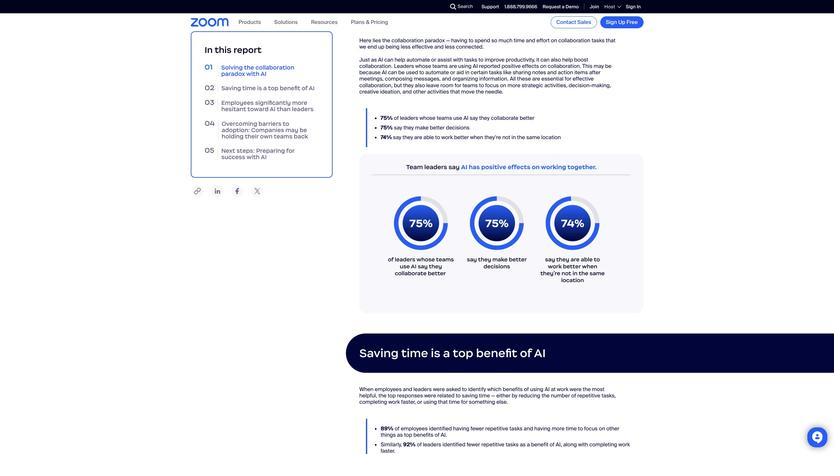 Task type: vqa. For each thing, say whether or not it's contained in the screenshot.
Zoom's at the top of page
no



Task type: locate. For each thing, give the bounding box(es) containing it.
0 horizontal spatial also
[[415, 82, 425, 89]]

are right these
[[532, 75, 540, 82]]

tasks down of employees identified having fewer repetitive tasks and having more time to focus on other things as top benefits of ai.
[[506, 441, 519, 448]]

say left search
[[444, 0, 452, 5]]

less
[[401, 43, 411, 50], [445, 43, 455, 50]]

1 vertical spatial whose
[[420, 115, 436, 122]]

0 horizontal spatial may
[[286, 126, 298, 134]]

identified down ai.
[[443, 441, 466, 448]]

after inside of employees say summaries and action items should often or always be sent after meetings, just
[[599, 0, 610, 5]]

0 vertical spatial that
[[606, 37, 616, 44]]

they right the but at the left top
[[403, 82, 414, 89]]

sign up free
[[606, 19, 638, 26]]

1 vertical spatial meetings,
[[359, 75, 384, 82]]

repetitive up of leaders identified fewer repetitive tasks as a benefit of ai, along with completing work faster.
[[485, 425, 508, 432]]

0 horizontal spatial as
[[371, 56, 377, 63]]

used
[[406, 69, 418, 76]]

0 vertical spatial whose
[[415, 63, 431, 70]]

1 horizontal spatial also
[[551, 56, 561, 63]]

1 vertical spatial is
[[431, 346, 440, 361]]

2 collaboration. from the left
[[548, 63, 581, 70]]

more right than
[[292, 99, 307, 107]]

connected.
[[456, 43, 484, 50]]

whose inside 75% of leaders whose teams use ai say they collaborate better 75% say they make better decisions 74% say they are able to work better when they're not in the same location
[[420, 115, 436, 122]]

1 horizontal spatial effective
[[573, 75, 594, 82]]

can
[[384, 56, 393, 63], [541, 56, 550, 63], [388, 69, 397, 76]]

search image
[[450, 4, 456, 10], [450, 4, 456, 10]]

sign for sign in
[[626, 4, 636, 10]]

leave
[[426, 82, 439, 89]]

sent right actually
[[481, 4, 491, 11]]

this
[[215, 45, 232, 55]]

contact sales
[[556, 19, 591, 26]]

0 horizontal spatial collaboration
[[256, 64, 294, 71]]

teams right own
[[274, 133, 293, 140]]

with up "aid"
[[453, 56, 463, 63]]

better down 'decisions'
[[454, 134, 469, 141]]

and
[[482, 0, 491, 5], [526, 37, 535, 44], [434, 43, 444, 50], [547, 69, 557, 76], [442, 75, 451, 82], [403, 88, 412, 95], [403, 386, 412, 393], [524, 425, 533, 432]]

sent inside of employees say summaries and action items should often or always be sent after meetings, just
[[587, 0, 598, 5]]

teams down the certain
[[463, 82, 478, 89]]

repetitive
[[577, 392, 600, 399], [485, 425, 508, 432], [481, 441, 505, 448]]

leaders right than
[[292, 106, 314, 113]]

time
[[514, 37, 525, 44], [242, 85, 256, 92], [401, 346, 428, 361], [479, 392, 490, 399], [449, 399, 460, 406], [566, 425, 577, 432]]

collaboration
[[392, 37, 424, 44], [558, 37, 590, 44], [256, 64, 294, 71]]

contact
[[556, 19, 576, 26]]

the left most
[[583, 386, 591, 393]]

1 vertical spatial using
[[530, 386, 544, 393]]

other left leave on the top right of page
[[413, 88, 426, 95]]

0 vertical spatial meetings,
[[381, 4, 405, 11]]

also right it
[[551, 56, 561, 63]]

1 horizontal spatial completing
[[589, 441, 617, 448]]

or inside 'when employees and leaders were asked to identify which benefits of using ai at work were the most helpful, the top responses were related to saving time — either by reducing the number of repetitive tasks, completing work faster, or using that time for something else.'
[[417, 399, 422, 406]]

to inside overcoming barriers to adoption: companies may be holding their own teams back
[[283, 120, 289, 127]]

0 vertical spatial benefit
[[280, 85, 300, 92]]

— up assist
[[446, 37, 450, 44]]

help
[[395, 56, 405, 63], [562, 56, 573, 63]]

products button
[[239, 19, 261, 26]]

1 horizontal spatial may
[[594, 63, 604, 70]]

more up the ai,
[[552, 425, 565, 432]]

collaboration down contact sales link
[[558, 37, 590, 44]]

other down tasks,
[[607, 425, 620, 432]]

completing right along at the bottom right of page
[[589, 441, 617, 448]]

0 vertical spatial focus
[[485, 82, 499, 89]]

0 vertical spatial more
[[508, 82, 521, 89]]

meetings, left just
[[381, 4, 405, 11]]

1 vertical spatial effective
[[573, 75, 594, 82]]

1 horizontal spatial sign
[[626, 4, 636, 10]]

with right along at the bottom right of page
[[578, 441, 588, 448]]

in up the free in the right top of the page
[[637, 4, 641, 10]]

1 horizontal spatial benefits
[[503, 386, 523, 393]]

when employees and leaders were asked to identify which benefits of using ai at work were the most helpful, the top responses were related to saving time — either by reducing the number of repetitive tasks, completing work faster, or using that time for something else.
[[359, 386, 616, 406]]

plans & pricing link
[[351, 19, 388, 26]]

toward
[[247, 106, 269, 113]]

1 horizontal spatial saving time is a top benefit of ai
[[359, 346, 546, 361]]

demo
[[566, 4, 579, 10]]

1 vertical spatial focus
[[584, 425, 598, 432]]

being
[[386, 43, 400, 50]]

location
[[541, 134, 561, 141]]

or inside of employees say summaries and action items should often or always be sent after meetings, just
[[556, 0, 561, 5]]

2 vertical spatial using
[[424, 399, 437, 406]]

identified
[[429, 425, 452, 432], [443, 441, 466, 448]]

related
[[437, 392, 455, 399]]

0 horizontal spatial in
[[465, 69, 470, 76]]

and inside 'when employees and leaders were asked to identify which benefits of using ai at work were the most helpful, the top responses were related to saving time — either by reducing the number of repetitive tasks, completing work faster, or using that time for something else.'
[[403, 386, 412, 393]]

employees inside 'when employees and leaders were asked to identify which benefits of using ai at work were the most helpful, the top responses were related to saving time — either by reducing the number of repetitive tasks, completing work faster, or using that time for something else.'
[[375, 386, 402, 393]]

1 less from the left
[[401, 43, 411, 50]]

tasks up this
[[592, 37, 605, 44]]

1 horizontal spatial focus
[[584, 425, 598, 432]]

the right solving
[[244, 64, 254, 71]]

0 horizontal spatial collaboration.
[[359, 63, 393, 70]]

repetitive inside 'when employees and leaders were asked to identify which benefits of using ai at work were the most helpful, the top responses were related to saving time — either by reducing the number of repetitive tasks, completing work faster, or using that time for something else.'
[[577, 392, 600, 399]]

always
[[562, 0, 578, 5]]

1 vertical spatial also
[[415, 82, 425, 89]]

as down of employees identified having fewer repetitive tasks and having more time to focus on other things as top benefits of ai.
[[520, 441, 526, 448]]

tasks inside of employees identified having fewer repetitive tasks and having more time to focus on other things as top benefits of ai.
[[510, 425, 523, 432]]

benefits inside 'when employees and leaders were asked to identify which benefits of using ai at work were the most helpful, the top responses were related to saving time — either by reducing the number of repetitive tasks, completing work faster, or using that time for something else.'
[[503, 386, 523, 393]]

or left assist
[[431, 56, 436, 63]]

may down than
[[286, 126, 298, 134]]

0 horizontal spatial that
[[438, 399, 448, 406]]

1 vertical spatial as
[[397, 431, 403, 438]]

1 vertical spatial 75%
[[381, 124, 393, 131]]

here
[[359, 37, 371, 44]]

identified inside of leaders identified fewer repetitive tasks as a benefit of ai, along with completing work faster.
[[443, 441, 466, 448]]

automate
[[407, 56, 430, 63], [426, 69, 449, 76]]

0 vertical spatial action
[[492, 0, 508, 5]]

better up same
[[520, 115, 535, 122]]

may right this
[[594, 63, 604, 70]]

0 horizontal spatial action
[[492, 0, 508, 5]]

1 vertical spatial after
[[589, 69, 601, 76]]

identified down "related"
[[429, 425, 452, 432]]

2 horizontal spatial benefit
[[531, 441, 548, 448]]

1 vertical spatial completing
[[589, 441, 617, 448]]

next
[[221, 147, 235, 155]]

identify
[[468, 386, 486, 393]]

leaders inside 'when employees and leaders were asked to identify which benefits of using ai at work were the most helpful, the top responses were related to saving time — either by reducing the number of repetitive tasks, completing work faster, or using that time for something else.'
[[414, 386, 432, 393]]

benefit inside of leaders identified fewer repetitive tasks as a benefit of ai, along with completing work faster.
[[531, 441, 548, 448]]

solving
[[221, 64, 243, 71]]

with inside of leaders identified fewer repetitive tasks as a benefit of ai, along with completing work faster.
[[578, 441, 588, 448]]

preparing
[[256, 147, 285, 155]]

say right 74%
[[393, 134, 401, 141]]

contact sales link
[[551, 16, 597, 28]]

ai.
[[441, 431, 447, 438]]

twitter image
[[251, 185, 264, 198]]

having
[[451, 37, 467, 44], [453, 425, 469, 432], [534, 425, 551, 432]]

2 vertical spatial repetitive
[[481, 441, 505, 448]]

automate up used
[[407, 56, 430, 63]]

0 horizontal spatial better
[[430, 124, 445, 131]]

meetings,
[[381, 4, 405, 11], [359, 75, 384, 82]]

0 vertical spatial —
[[446, 37, 450, 44]]

0 vertical spatial repetitive
[[577, 392, 600, 399]]

1 horizontal spatial other
[[607, 425, 620, 432]]

0 horizontal spatial less
[[401, 43, 411, 50]]

benefits up else.
[[503, 386, 523, 393]]

leaders down ai.
[[423, 441, 441, 448]]

are inside 75% of leaders whose teams use ai say they collaborate better 75% say they make better decisions 74% say they are able to work better when they're not in the same location
[[414, 134, 422, 141]]

join link
[[590, 4, 599, 10]]

2 horizontal spatial as
[[520, 441, 526, 448]]

completing
[[359, 399, 387, 406], [589, 441, 617, 448]]

0 vertical spatial saving time is a top benefit of ai
[[221, 85, 315, 92]]

whose
[[415, 63, 431, 70], [420, 115, 436, 122]]

0 vertical spatial other
[[413, 88, 426, 95]]

effective up the "leaders"
[[412, 43, 433, 50]]

items left should
[[509, 0, 523, 5]]

whose up make
[[420, 115, 436, 122]]

2 help from the left
[[562, 56, 573, 63]]

repetitive left tasks,
[[577, 392, 600, 399]]

linkedin image
[[211, 185, 224, 198]]

1 horizontal spatial better
[[454, 134, 469, 141]]

1 horizontal spatial using
[[458, 63, 472, 70]]

the inside 75% of leaders whose teams use ai say they collaborate better 75% say they make better decisions 74% say they are able to work better when they're not in the same location
[[517, 134, 525, 141]]

a inside of leaders identified fewer repetitive tasks as a benefit of ai, along with completing work faster.
[[527, 441, 530, 448]]

0 vertical spatial as
[[371, 56, 377, 63]]

2 vertical spatial that
[[438, 399, 448, 406]]

a
[[562, 4, 565, 10], [263, 85, 267, 92], [443, 346, 450, 361], [527, 441, 530, 448]]

sales
[[578, 19, 591, 26]]

1 horizontal spatial action
[[558, 69, 573, 76]]

also
[[551, 56, 561, 63], [415, 82, 425, 89]]

and up faster,
[[403, 386, 412, 393]]

collaboration,
[[359, 82, 393, 89]]

1 collaboration. from the left
[[359, 63, 393, 70]]

at
[[551, 386, 556, 393]]

on
[[551, 37, 557, 44], [540, 63, 547, 70], [500, 82, 506, 89], [599, 425, 605, 432]]

say
[[444, 0, 452, 5], [430, 4, 438, 11], [470, 115, 478, 122], [394, 124, 402, 131], [393, 134, 401, 141]]

be
[[579, 0, 586, 5], [605, 63, 612, 70], [398, 69, 405, 76], [300, 126, 307, 134]]

effective down this
[[573, 75, 594, 82]]

less right being
[[401, 43, 411, 50]]

say right use
[[470, 115, 478, 122]]

should
[[524, 0, 540, 5]]

benefits up 92% at bottom left
[[414, 431, 434, 438]]

products
[[239, 19, 261, 26]]

the inside here lies the collaboration paradox — having to spend so much time and effort on collaboration tasks that we end up being less effective and less connected.
[[382, 37, 390, 44]]

other inside just as ai can help automate or assist with tasks to improve productivity, it can also help boost collaboration. leaders whose teams are using ai reported positive effects on collaboration. this may be because ai can be used to automate or aid in certain tasks like sharing notes and action items after meetings, composing messages, and organizing information. all these are essential for effective collaboration, but they also leave room for teams to focus on more strategic activities, decision-making, creative ideation, and other activities that move the needle.
[[413, 88, 426, 95]]

with right "success" at left top
[[247, 154, 260, 161]]

2 horizontal spatial using
[[530, 386, 544, 393]]

1 horizontal spatial help
[[562, 56, 573, 63]]

time inside of employees identified having fewer repetitive tasks and having more time to focus on other things as top benefits of ai.
[[566, 425, 577, 432]]

more inside just as ai can help automate or assist with tasks to improve productivity, it can also help boost collaboration. leaders whose teams are using ai reported positive effects on collaboration. this may be because ai can be used to automate or aid in certain tasks like sharing notes and action items after meetings, composing messages, and organizing information. all these are essential for effective collaboration, but they also leave room for teams to focus on more strategic activities, decision-making, creative ideation, and other activities that move the needle.
[[508, 82, 521, 89]]

move
[[461, 88, 475, 95]]

support link
[[482, 4, 499, 10]]

of
[[409, 0, 414, 5], [302, 85, 308, 92], [394, 115, 399, 122], [520, 346, 532, 361], [524, 386, 529, 393], [571, 392, 576, 399], [395, 425, 400, 432], [435, 431, 440, 438], [417, 441, 422, 448], [550, 441, 555, 448]]

0 horizontal spatial —
[[446, 37, 450, 44]]

employees inside of employees identified having fewer repetitive tasks and having more time to focus on other things as top benefits of ai.
[[401, 425, 428, 432]]

also left leave on the top right of page
[[415, 82, 425, 89]]

1 vertical spatial may
[[286, 126, 298, 134]]

or right faster,
[[417, 399, 422, 406]]

overcoming barriers to adoption: companies may be holding their own teams back
[[222, 120, 308, 140]]

0 vertical spatial saving
[[221, 85, 241, 92]]

for inside 'next steps: preparing for success with ai'
[[286, 147, 295, 155]]

may inside overcoming barriers to adoption: companies may be holding their own teams back
[[286, 126, 298, 134]]

1 horizontal spatial as
[[397, 431, 403, 438]]

teams inside overcoming barriers to adoption: companies may be holding their own teams back
[[274, 133, 293, 140]]

tasks inside here lies the collaboration paradox — having to spend so much time and effort on collaboration tasks that we end up being less effective and less connected.
[[592, 37, 605, 44]]

completing down the when at bottom
[[359, 399, 387, 406]]

whose up messages,
[[415, 63, 431, 70]]

0 horizontal spatial saving time is a top benefit of ai
[[221, 85, 315, 92]]

2 vertical spatial benefit
[[531, 441, 548, 448]]

using inside just as ai can help automate or assist with tasks to improve productivity, it can also help boost collaboration. leaders whose teams are using ai reported positive effects on collaboration. this may be because ai can be used to automate or aid in certain tasks like sharing notes and action items after meetings, composing messages, and organizing information. all these are essential for effective collaboration, but they also leave room for teams to focus on more strategic activities, decision-making, creative ideation, and other activities that move the needle.
[[458, 63, 472, 70]]

0 vertical spatial benefits
[[503, 386, 523, 393]]

1 help from the left
[[395, 56, 405, 63]]

collaboration. up the essential
[[548, 63, 581, 70]]

1 horizontal spatial collaboration.
[[548, 63, 581, 70]]

0 vertical spatial effective
[[412, 43, 433, 50]]

in left "this"
[[205, 45, 213, 55]]

ai inside employees significantly more hesitant toward ai than leaders
[[270, 106, 276, 113]]

this
[[582, 63, 593, 70]]

for left something
[[461, 399, 468, 406]]

the inside the solving the collaboration paradox with ai
[[244, 64, 254, 71]]

2 75% from the top
[[381, 124, 393, 131]]

0 horizontal spatial completing
[[359, 399, 387, 406]]

facebook image
[[231, 185, 244, 198]]

using left at
[[530, 386, 544, 393]]

or right often
[[556, 0, 561, 5]]

1 vertical spatial employees
[[375, 386, 402, 393]]

0 vertical spatial automate
[[407, 56, 430, 63]]

collaborate
[[491, 115, 519, 122]]

tasks inside of leaders identified fewer repetitive tasks as a benefit of ai, along with completing work faster.
[[506, 441, 519, 448]]

01
[[205, 63, 213, 72]]

1 horizontal spatial in
[[637, 4, 641, 10]]

leaders up faster,
[[414, 386, 432, 393]]

as inside just as ai can help automate or assist with tasks to improve productivity, it can also help boost collaboration. leaders whose teams are using ai reported positive effects on collaboration. this may be because ai can be used to automate or aid in certain tasks like sharing notes and action items after meetings, composing messages, and organizing information. all these are essential for effective collaboration, but they also leave room for teams to focus on more strategic activities, decision-making, creative ideation, and other activities that move the needle.
[[371, 56, 377, 63]]

fewer
[[471, 425, 484, 432], [467, 441, 480, 448]]

in
[[465, 69, 470, 76], [512, 134, 516, 141]]

that down asked
[[438, 399, 448, 406]]

collaboration inside the solving the collaboration paradox with ai
[[256, 64, 294, 71]]

0 vertical spatial paradox
[[425, 37, 445, 44]]

and left "aid"
[[442, 75, 451, 82]]

paradox down in this report
[[221, 70, 245, 78]]

1 vertical spatial in
[[512, 134, 516, 141]]

we
[[359, 43, 366, 50]]

1 horizontal spatial is
[[431, 346, 440, 361]]

teams
[[433, 63, 448, 70], [463, 82, 478, 89], [437, 115, 452, 122], [274, 133, 293, 140]]

0 horizontal spatial items
[[509, 0, 523, 5]]

benefit
[[280, 85, 300, 92], [476, 346, 517, 361], [531, 441, 548, 448]]

paradox inside here lies the collaboration paradox — having to spend so much time and effort on collaboration tasks that we end up being less effective and less connected.
[[425, 37, 445, 44]]

0 vertical spatial may
[[594, 63, 604, 70]]

they left the collaborate
[[479, 115, 490, 122]]

are up organizing
[[449, 63, 457, 70]]

collaboration down report
[[256, 64, 294, 71]]

collaboration up the "leaders"
[[392, 37, 424, 44]]

1 horizontal spatial that
[[450, 88, 460, 95]]

repetitive inside of leaders identified fewer repetitive tasks as a benefit of ai, along with completing work faster.
[[481, 441, 505, 448]]

to inside of employees identified having fewer repetitive tasks and having more time to focus on other things as top benefits of ai.
[[578, 425, 583, 432]]

better
[[520, 115, 535, 122], [430, 124, 445, 131], [454, 134, 469, 141]]

1 horizontal spatial items
[[574, 69, 588, 76]]

2 vertical spatial more
[[552, 425, 565, 432]]

be inside overcoming barriers to adoption: companies may be holding their own teams back
[[300, 126, 307, 134]]

employees right the when at bottom
[[375, 386, 402, 393]]

1 vertical spatial paradox
[[221, 70, 245, 78]]

help left boost
[[562, 56, 573, 63]]

—
[[446, 37, 450, 44], [491, 392, 495, 399]]

tasks up of leaders identified fewer repetitive tasks as a benefit of ai, along with completing work faster.
[[510, 425, 523, 432]]

paradox up assist
[[425, 37, 445, 44]]

that inside here lies the collaboration paradox — having to spend so much time and effort on collaboration tasks that we end up being less effective and less connected.
[[606, 37, 616, 44]]

using left "related"
[[424, 399, 437, 406]]

copy link image
[[191, 185, 204, 198]]

of inside 75% of leaders whose teams use ai say they collaborate better 75% say they make better decisions 74% say they are able to work better when they're not in the same location
[[394, 115, 399, 122]]

sent left host
[[587, 0, 598, 5]]

— left either
[[491, 392, 495, 399]]

0 horizontal spatial sign
[[606, 19, 617, 26]]

the right the move
[[476, 88, 484, 95]]

helpful,
[[359, 392, 377, 399]]

on inside of employees identified having fewer repetitive tasks and having more time to focus on other things as top benefits of ai.
[[599, 425, 605, 432]]

leaders up make
[[400, 115, 418, 122]]

zoom logo image
[[191, 18, 229, 27]]

spend
[[475, 37, 490, 44]]

None search field
[[426, 1, 452, 12]]

to inside here lies the collaboration paradox — having to spend so much time and effort on collaboration tasks that we end up being less effective and less connected.
[[469, 37, 474, 44]]

for
[[565, 75, 572, 82], [455, 82, 461, 89], [286, 147, 295, 155], [461, 399, 468, 406]]

1 vertical spatial action
[[558, 69, 573, 76]]

request a demo link
[[543, 4, 579, 10]]

collaboration. up collaboration,
[[359, 63, 393, 70]]

using up organizing
[[458, 63, 472, 70]]

1 horizontal spatial benefit
[[476, 346, 517, 361]]

employees for identified
[[401, 425, 428, 432]]

on inside here lies the collaboration paradox — having to spend so much time and effort on collaboration tasks that we end up being less effective and less connected.
[[551, 37, 557, 44]]

0 horizontal spatial other
[[413, 88, 426, 95]]

automate up leave on the top right of page
[[426, 69, 449, 76]]

items down boost
[[574, 69, 588, 76]]

they
[[440, 4, 450, 11], [403, 82, 414, 89], [479, 115, 490, 122], [404, 124, 414, 131], [403, 134, 413, 141]]

2 less from the left
[[445, 43, 455, 50]]

meetings, up creative
[[359, 75, 384, 82]]

and right the but at the left top
[[403, 88, 412, 95]]

less up assist
[[445, 43, 455, 50]]

in right not at the top
[[512, 134, 516, 141]]

can up the but at the left top
[[388, 69, 397, 76]]

2 vertical spatial better
[[454, 134, 469, 141]]

and right actually
[[482, 0, 491, 5]]

benefits
[[503, 386, 523, 393], [414, 431, 434, 438]]

0 horizontal spatial saving
[[221, 85, 241, 92]]

say right 39%
[[430, 4, 438, 11]]

0 horizontal spatial focus
[[485, 82, 499, 89]]

for inside 'when employees and leaders were asked to identify which benefits of using ai at work were the most helpful, the top responses were related to saving time — either by reducing the number of repetitive tasks, completing work faster, or using that time for something else.'
[[461, 399, 468, 406]]

employees up 92% at bottom left
[[401, 425, 428, 432]]

help down being
[[395, 56, 405, 63]]

employees inside of employees say summaries and action items should often or always be sent after meetings, just
[[416, 0, 443, 5]]

having inside here lies the collaboration paradox — having to spend so much time and effort on collaboration tasks that we end up being less effective and less connected.
[[451, 37, 467, 44]]

ai inside 75% of leaders whose teams use ai say they collaborate better 75% say they make better decisions 74% say they are able to work better when they're not in the same location
[[464, 115, 469, 122]]

something
[[469, 399, 495, 406]]

resources
[[311, 19, 338, 26]]

identified inside of employees identified having fewer repetitive tasks and having more time to focus on other things as top benefits of ai.
[[429, 425, 452, 432]]

sign up the free in the right top of the page
[[626, 4, 636, 10]]

for right the essential
[[565, 75, 572, 82]]

0 vertical spatial better
[[520, 115, 535, 122]]

of leaders identified fewer repetitive tasks as a benefit of ai, along with completing work faster.
[[381, 441, 630, 454]]

with inside just as ai can help automate or assist with tasks to improve productivity, it can also help boost collaboration. leaders whose teams are using ai reported positive effects on collaboration. this may be because ai can be used to automate or aid in certain tasks like sharing notes and action items after meetings, composing messages, and organizing information. all these are essential for effective collaboration, but they also leave room for teams to focus on more strategic activities, decision-making, creative ideation, and other activities that move the needle.
[[453, 56, 463, 63]]

0 horizontal spatial more
[[292, 99, 307, 107]]

0 vertical spatial employees
[[416, 0, 443, 5]]

1 horizontal spatial —
[[491, 392, 495, 399]]

0 horizontal spatial help
[[395, 56, 405, 63]]

0 vertical spatial after
[[599, 0, 610, 5]]

other inside of employees identified having fewer repetitive tasks and having more time to focus on other things as top benefits of ai.
[[607, 425, 620, 432]]

that inside 'when employees and leaders were asked to identify which benefits of using ai at work were the most helpful, the top responses were related to saving time — either by reducing the number of repetitive tasks, completing work faster, or using that time for something else.'
[[438, 399, 448, 406]]

that left the move
[[450, 88, 460, 95]]

0 horizontal spatial in
[[205, 45, 213, 55]]

1 75% from the top
[[381, 115, 393, 122]]

join
[[590, 4, 599, 10]]

0 vertical spatial fewer
[[471, 425, 484, 432]]

teams inside 75% of leaders whose teams use ai say they collaborate better 75% say they make better decisions 74% say they are able to work better when they're not in the same location
[[437, 115, 452, 122]]

team leaders say al has positive effects on working together. image
[[359, 154, 644, 314]]

0 horizontal spatial effective
[[412, 43, 433, 50]]

2 vertical spatial employees
[[401, 425, 428, 432]]

able
[[424, 134, 434, 141]]



Task type: describe. For each thing, give the bounding box(es) containing it.
employees
[[221, 99, 254, 107]]

benefits inside of employees identified having fewer repetitive tasks and having more time to focus on other things as top benefits of ai.
[[414, 431, 434, 438]]

identified for employees
[[429, 425, 452, 432]]

after inside just as ai can help automate or assist with tasks to improve productivity, it can also help boost collaboration. leaders whose teams are using ai reported positive effects on collaboration. this may be because ai can be used to automate or aid in certain tasks like sharing notes and action items after meetings, composing messages, and organizing information. all these are essential for effective collaboration, but they also leave room for teams to focus on more strategic activities, decision-making, creative ideation, and other activities that move the needle.
[[589, 69, 601, 76]]

use
[[453, 115, 462, 122]]

items inside just as ai can help automate or assist with tasks to improve productivity, it can also help boost collaboration. leaders whose teams are using ai reported positive effects on collaboration. this may be because ai can be used to automate or aid in certain tasks like sharing notes and action items after meetings, composing messages, and organizing information. all these are essential for effective collaboration, but they also leave room for teams to focus on more strategic activities, decision-making, creative ideation, and other activities that move the needle.
[[574, 69, 588, 76]]

effort
[[537, 37, 550, 44]]

resources button
[[311, 19, 338, 26]]

leaders inside 75% of leaders whose teams use ai say they collaborate better 75% say they make better decisions 74% say they are able to work better when they're not in the same location
[[400, 115, 418, 122]]

steps:
[[237, 147, 255, 155]]

completing inside 'when employees and leaders were asked to identify which benefits of using ai at work were the most helpful, the top responses were related to saving time — either by reducing the number of repetitive tasks, completing work faster, or using that time for something else.'
[[359, 399, 387, 406]]

be inside of employees say summaries and action items should often or always be sent after meetings, just
[[579, 0, 586, 5]]

barriers
[[259, 120, 282, 127]]

tasks down connected.
[[464, 56, 477, 63]]

02
[[205, 83, 214, 92]]

paradox inside the solving the collaboration paradox with ai
[[221, 70, 245, 78]]

reducing
[[519, 392, 540, 399]]

were right at
[[570, 386, 582, 393]]

work inside 75% of leaders whose teams use ai say they collaborate better 75% say they make better decisions 74% say they are able to work better when they're not in the same location
[[441, 134, 453, 141]]

activities
[[427, 88, 449, 95]]

summaries
[[453, 0, 481, 5]]

request
[[543, 4, 561, 10]]

ai,
[[556, 441, 562, 448]]

else.
[[497, 399, 508, 406]]

1 horizontal spatial collaboration
[[392, 37, 424, 44]]

that inside just as ai can help automate or assist with tasks to improve productivity, it can also help boost collaboration. leaders whose teams are using ai reported positive effects on collaboration. this may be because ai can be used to automate or aid in certain tasks like sharing notes and action items after meetings, composing messages, and organizing information. all these are essential for effective collaboration, but they also leave room for teams to focus on more strategic activities, decision-making, creative ideation, and other activities that move the needle.
[[450, 88, 460, 95]]

companies
[[251, 126, 284, 134]]

meetings, inside just as ai can help automate or assist with tasks to improve productivity, it can also help boost collaboration. leaders whose teams are using ai reported positive effects on collaboration. this may be because ai can be used to automate or aid in certain tasks like sharing notes and action items after meetings, composing messages, and organizing information. all these are essential for effective collaboration, but they also leave room for teams to focus on more strategic activities, decision-making, creative ideation, and other activities that move the needle.
[[359, 75, 384, 82]]

1 vertical spatial automate
[[426, 69, 449, 76]]

are left actually
[[451, 4, 459, 11]]

0 horizontal spatial using
[[424, 399, 437, 406]]

employees for say
[[416, 0, 443, 5]]

actually
[[461, 4, 479, 11]]

like
[[503, 69, 512, 76]]

— inside 'when employees and leaders were asked to identify which benefits of using ai at work were the most helpful, the top responses were related to saving time — either by reducing the number of repetitive tasks, completing work faster, or using that time for something else.'
[[491, 392, 495, 399]]

employees for and
[[375, 386, 402, 393]]

of inside of employees say summaries and action items should often or always be sent after meetings, just
[[409, 0, 414, 5]]

solutions button
[[274, 19, 298, 26]]

so
[[492, 37, 497, 44]]

as inside of leaders identified fewer repetitive tasks as a benefit of ai, along with completing work faster.
[[520, 441, 526, 448]]

these
[[517, 75, 531, 82]]

as inside of employees identified having fewer repetitive tasks and having more time to focus on other things as top benefits of ai.
[[397, 431, 403, 438]]

much
[[499, 37, 513, 44]]

ai inside 'next steps: preparing for success with ai'
[[261, 154, 267, 161]]

when
[[359, 386, 374, 393]]

up
[[618, 19, 625, 26]]

making,
[[592, 82, 611, 89]]

significantly
[[255, 99, 291, 107]]

0 horizontal spatial benefit
[[280, 85, 300, 92]]

were left asked
[[433, 386, 445, 393]]

next steps: preparing for success with ai
[[221, 147, 295, 161]]

the right "helpful,"
[[379, 392, 387, 399]]

they left make
[[404, 124, 414, 131]]

of employees say summaries and action items should often or always be sent after meetings, just
[[381, 0, 610, 11]]

in inside 75% of leaders whose teams use ai say they collaborate better 75% say they make better decisions 74% say they are able to work better when they're not in the same location
[[512, 134, 516, 141]]

with inside 'next steps: preparing for success with ai'
[[247, 154, 260, 161]]

back
[[294, 133, 308, 140]]

focus inside just as ai can help automate or assist with tasks to improve productivity, it can also help boost collaboration. leaders whose teams are using ai reported positive effects on collaboration. this may be because ai can be used to automate or aid in certain tasks like sharing notes and action items after meetings, composing messages, and organizing information. all these are essential for effective collaboration, but they also leave room for teams to focus on more strategic activities, decision-making, creative ideation, and other activities that move the needle.
[[485, 82, 499, 89]]

1 vertical spatial benefit
[[476, 346, 517, 361]]

focus inside of employees identified having fewer repetitive tasks and having more time to focus on other things as top benefits of ai.
[[584, 425, 598, 432]]

sign in link
[[626, 4, 641, 10]]

1.888.799.9666 link
[[504, 4, 537, 10]]

whose inside just as ai can help automate or assist with tasks to improve productivity, it can also help boost collaboration. leaders whose teams are using ai reported positive effects on collaboration. this may be because ai can be used to automate or aid in certain tasks like sharing notes and action items after meetings, composing messages, and organizing information. all these are essential for effective collaboration, but they also leave room for teams to focus on more strategic activities, decision-making, creative ideation, and other activities that move the needle.
[[415, 63, 431, 70]]

they left search
[[440, 4, 450, 11]]

more inside employees significantly more hesitant toward ai than leaders
[[292, 99, 307, 107]]

sign for sign up free
[[606, 19, 617, 26]]

up
[[378, 43, 384, 50]]

sign in
[[626, 4, 641, 10]]

certain
[[471, 69, 488, 76]]

often
[[542, 0, 554, 5]]

74%
[[381, 134, 392, 141]]

ai inside the solving the collaboration paradox with ai
[[261, 70, 267, 78]]

positive
[[502, 63, 521, 70]]

effective inside just as ai can help automate or assist with tasks to improve productivity, it can also help boost collaboration. leaders whose teams are using ai reported positive effects on collaboration. this may be because ai can be used to automate or aid in certain tasks like sharing notes and action items after meetings, composing messages, and organizing information. all these are essential for effective collaboration, but they also leave room for teams to focus on more strategic activities, decision-making, creative ideation, and other activities that move the needle.
[[573, 75, 594, 82]]

75% of leaders whose teams use ai say they collaborate better 75% say they make better decisions 74% say they are able to work better when they're not in the same location
[[381, 115, 561, 141]]

by
[[512, 392, 518, 399]]

here lies the collaboration paradox — having to spend so much time and effort on collaboration tasks that we end up being less effective and less connected.
[[359, 37, 616, 50]]

in this report
[[205, 45, 262, 55]]

productivity,
[[506, 56, 535, 63]]

strategic
[[522, 82, 543, 89]]

repetitive inside of employees identified having fewer repetitive tasks and having more time to focus on other things as top benefits of ai.
[[485, 425, 508, 432]]

1 horizontal spatial saving
[[359, 346, 399, 361]]

free
[[627, 19, 638, 26]]

pricing
[[371, 19, 388, 26]]

meetings, inside of employees say summaries and action items should often or always be sent after meetings, just
[[381, 4, 405, 11]]

not
[[502, 134, 510, 141]]

1 vertical spatial saving time is a top benefit of ai
[[359, 346, 546, 361]]

may inside just as ai can help automate or assist with tasks to improve productivity, it can also help boost collaboration. leaders whose teams are using ai reported positive effects on collaboration. this may be because ai can be used to automate or aid in certain tasks like sharing notes and action items after meetings, composing messages, and organizing information. all these are essential for effective collaboration, but they also leave room for teams to focus on more strategic activities, decision-making, creative ideation, and other activities that move the needle.
[[594, 63, 604, 70]]

and left effort
[[526, 37, 535, 44]]

with inside the solving the collaboration paradox with ai
[[246, 70, 259, 78]]

03
[[205, 98, 214, 107]]

report
[[234, 45, 262, 55]]

solving the collaboration paradox with ai
[[221, 64, 294, 78]]

tasks left the "like"
[[489, 69, 502, 76]]

action inside just as ai can help automate or assist with tasks to improve productivity, it can also help boost collaboration. leaders whose teams are using ai reported positive effects on collaboration. this may be because ai can be used to automate or aid in certain tasks like sharing notes and action items after meetings, composing messages, and organizing information. all these are essential for effective collaboration, but they also leave room for teams to focus on more strategic activities, decision-making, creative ideation, and other activities that move the needle.
[[558, 69, 573, 76]]

and inside of employees say summaries and action items should often or always be sent after meetings, just
[[482, 0, 491, 5]]

but
[[394, 82, 402, 89]]

reported
[[479, 63, 500, 70]]

host button
[[605, 4, 621, 10]]

items inside of employees say summaries and action items should often or always be sent after meetings, just
[[509, 0, 523, 5]]

improve
[[485, 56, 505, 63]]

1 vertical spatial better
[[430, 124, 445, 131]]

identified for leaders
[[443, 441, 466, 448]]

because
[[359, 69, 381, 76]]

0 horizontal spatial sent
[[481, 4, 491, 11]]

and inside of employees identified having fewer repetitive tasks and having more time to focus on other things as top benefits of ai.
[[524, 425, 533, 432]]

0 vertical spatial in
[[637, 4, 641, 10]]

and right notes
[[547, 69, 557, 76]]

success
[[221, 154, 245, 161]]

04
[[205, 119, 215, 128]]

and up assist
[[434, 43, 444, 50]]

the left at
[[542, 392, 550, 399]]

tasks,
[[602, 392, 616, 399]]

can right it
[[541, 56, 550, 63]]

completing inside of leaders identified fewer repetitive tasks as a benefit of ai, along with completing work faster.
[[589, 441, 617, 448]]

they left able
[[403, 134, 413, 141]]

ideation,
[[380, 88, 401, 95]]

teams up messages,
[[433, 63, 448, 70]]

1 vertical spatial in
[[205, 45, 213, 55]]

plans
[[351, 19, 365, 26]]

support
[[482, 4, 499, 10]]

to inside 75% of leaders whose teams use ai say they collaborate better 75% say they make better decisions 74% say they are able to work better when they're not in the same location
[[435, 134, 440, 141]]

for right room
[[455, 82, 461, 89]]

they inside just as ai can help automate or assist with tasks to improve productivity, it can also help boost collaboration. leaders whose teams are using ai reported positive effects on collaboration. this may be because ai can be used to automate or aid in certain tasks like sharing notes and action items after meetings, composing messages, and organizing information. all these are essential for effective collaboration, but they also leave room for teams to focus on more strategic activities, decision-making, creative ideation, and other activities that move the needle.
[[403, 82, 414, 89]]

leaders inside of leaders identified fewer repetitive tasks as a benefit of ai, along with completing work faster.
[[423, 441, 441, 448]]

time inside here lies the collaboration paradox — having to spend so much time and effort on collaboration tasks that we end up being less effective and less connected.
[[514, 37, 525, 44]]

faster.
[[381, 447, 395, 454]]

or left "aid"
[[450, 69, 455, 76]]

social sharing element
[[191, 185, 333, 198]]

similarly, 92%
[[381, 441, 416, 448]]

0 vertical spatial is
[[257, 85, 262, 92]]

composing
[[385, 75, 413, 82]]

notes
[[532, 69, 546, 76]]

sign up free link
[[600, 16, 644, 28]]

fewer inside of leaders identified fewer repetitive tasks as a benefit of ai, along with completing work faster.
[[467, 441, 480, 448]]

39% say they are actually sent
[[416, 4, 491, 11]]

can down being
[[384, 56, 393, 63]]

sharing
[[513, 69, 531, 76]]

saving
[[462, 392, 478, 399]]

than
[[277, 106, 291, 113]]

end
[[368, 43, 377, 50]]

leaders inside employees significantly more hesitant toward ai than leaders
[[292, 106, 314, 113]]

say left make
[[394, 124, 402, 131]]

action inside of employees say summaries and action items should often or always be sent after meetings, just
[[492, 0, 508, 5]]

lies
[[373, 37, 381, 44]]

fewer inside of employees identified having fewer repetitive tasks and having more time to focus on other things as top benefits of ai.
[[471, 425, 484, 432]]

effective inside here lies the collaboration paradox — having to spend so much time and effort on collaboration tasks that we end up being less effective and less connected.
[[412, 43, 433, 50]]

make
[[415, 124, 429, 131]]

asked
[[446, 386, 461, 393]]

2 horizontal spatial collaboration
[[558, 37, 590, 44]]

ai inside 'when employees and leaders were asked to identify which benefits of using ai at work were the most helpful, the top responses were related to saving time — either by reducing the number of repetitive tasks, completing work faster, or using that time for something else.'
[[545, 386, 550, 393]]

were left "related"
[[424, 392, 436, 399]]

top inside of employees identified having fewer repetitive tasks and having more time to focus on other things as top benefits of ai.
[[404, 431, 412, 438]]

number
[[551, 392, 570, 399]]

they're
[[485, 134, 501, 141]]

say inside of employees say summaries and action items should often or always be sent after meetings, just
[[444, 0, 452, 5]]

most
[[592, 386, 605, 393]]

more inside of employees identified having fewer repetitive tasks and having more time to focus on other things as top benefits of ai.
[[552, 425, 565, 432]]

things
[[381, 431, 396, 438]]

adoption:
[[222, 126, 250, 134]]

employees significantly more hesitant toward ai than leaders
[[221, 99, 314, 113]]

work inside of leaders identified fewer repetitive tasks as a benefit of ai, along with completing work faster.
[[619, 441, 630, 448]]

in inside just as ai can help automate or assist with tasks to improve productivity, it can also help boost collaboration. leaders whose teams are using ai reported positive effects on collaboration. this may be because ai can be used to automate or aid in certain tasks like sharing notes and action items after meetings, composing messages, and organizing information. all these are essential for effective collaboration, but they also leave room for teams to focus on more strategic activities, decision-making, creative ideation, and other activities that move the needle.
[[465, 69, 470, 76]]

— inside here lies the collaboration paradox — having to spend so much time and effort on collaboration tasks that we end up being less effective and less connected.
[[446, 37, 450, 44]]

2 horizontal spatial better
[[520, 115, 535, 122]]

plans & pricing
[[351, 19, 388, 26]]

the inside just as ai can help automate or assist with tasks to improve productivity, it can also help boost collaboration. leaders whose teams are using ai reported positive effects on collaboration. this may be because ai can be used to automate or aid in certain tasks like sharing notes and action items after meetings, composing messages, and organizing information. all these are essential for effective collaboration, but they also leave room for teams to focus on more strategic activities, decision-making, creative ideation, and other activities that move the needle.
[[476, 88, 484, 95]]

top inside 'when employees and leaders were asked to identify which benefits of using ai at work were the most helpful, the top responses were related to saving time — either by reducing the number of repetitive tasks, completing work faster, or using that time for something else.'
[[388, 392, 396, 399]]

information.
[[479, 75, 509, 82]]

of employees identified having fewer repetitive tasks and having more time to focus on other things as top benefits of ai.
[[381, 425, 620, 438]]

when
[[470, 134, 483, 141]]

either
[[496, 392, 511, 399]]

solutions
[[274, 19, 298, 26]]



